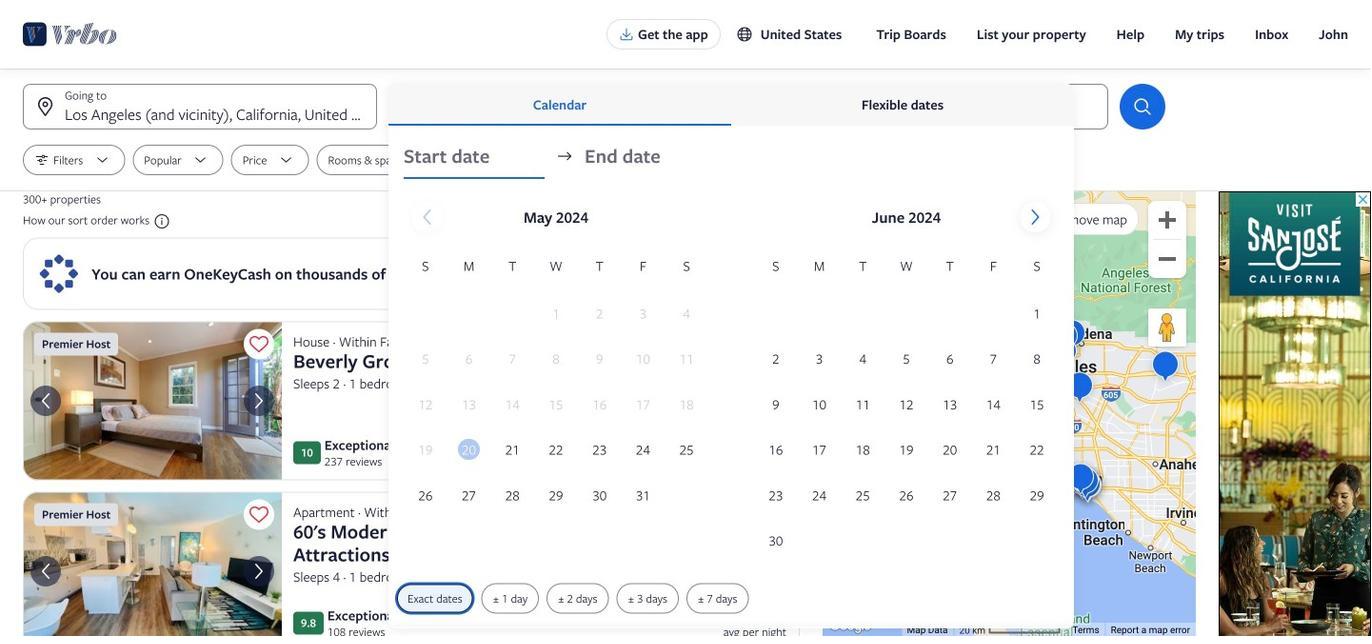 Task type: describe. For each thing, give the bounding box(es) containing it.
today element
[[458, 439, 480, 460]]

room image
[[23, 321, 282, 480]]

small image
[[150, 213, 171, 230]]

small image
[[736, 26, 753, 43]]

search image
[[1131, 95, 1154, 118]]

show next image for beverly grove garden suite image
[[248, 390, 270, 412]]

vrbo logo image
[[23, 19, 117, 50]]

directional image
[[556, 148, 573, 165]]

show next image for 60's modern, pool view, near studios, zoo and all l.a. attractions image
[[248, 560, 270, 583]]

google image
[[828, 617, 873, 636]]



Task type: vqa. For each thing, say whether or not it's contained in the screenshot.
·
no



Task type: locate. For each thing, give the bounding box(es) containing it.
map region
[[823, 191, 1196, 636]]

previous month image
[[416, 206, 439, 229]]

next month image
[[1024, 206, 1047, 229]]

tab list
[[389, 84, 1074, 126]]

download the app button image
[[619, 27, 634, 42]]

application
[[404, 194, 1059, 564]]

private kitchen image
[[23, 492, 282, 636]]

may 2024 element
[[404, 255, 709, 519]]

one key blue tier image
[[38, 253, 80, 295]]

june 2024 element
[[754, 255, 1059, 564]]

show previous image for 60's modern, pool view, near studios, zoo and all l.a. attractions image
[[34, 560, 57, 583]]

show previous image for beverly grove garden suite image
[[34, 390, 57, 412]]



